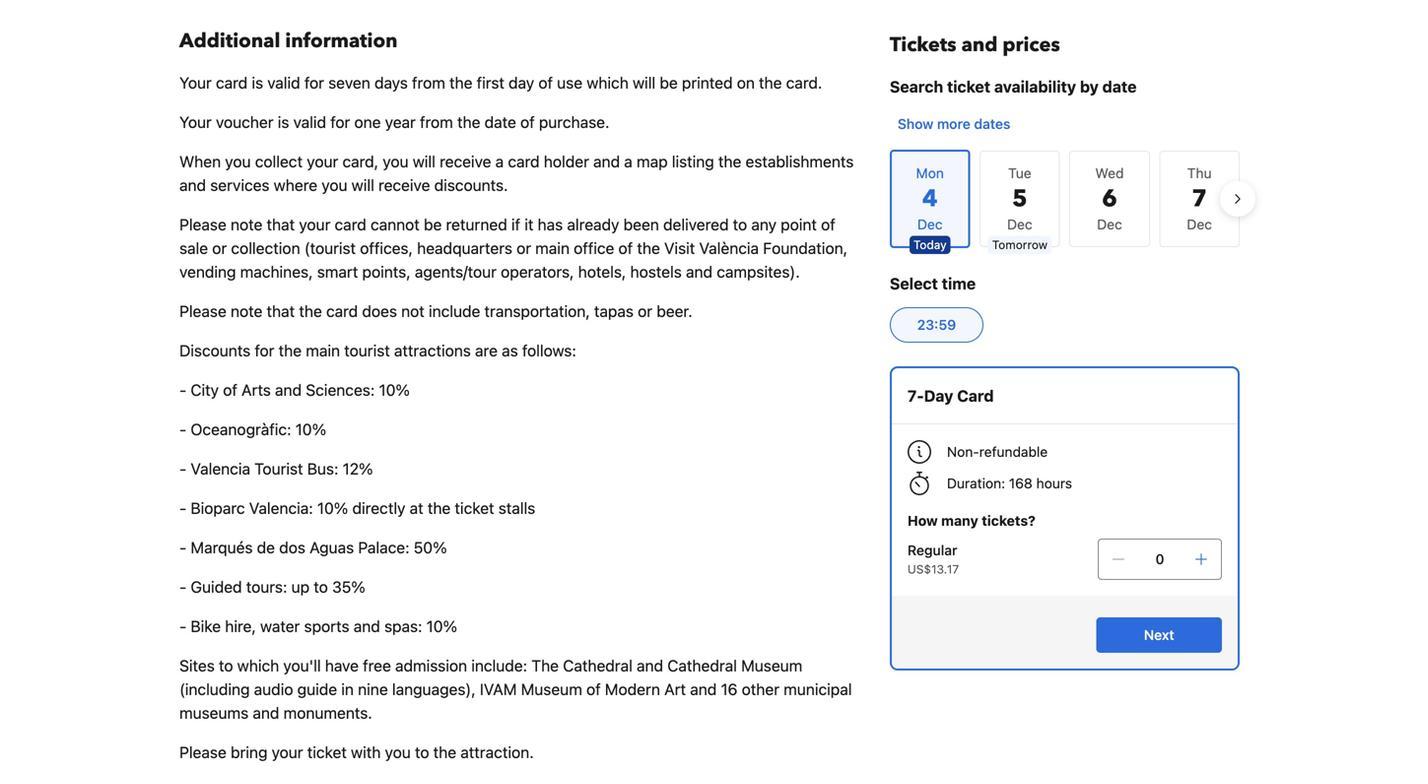 Task type: vqa. For each thing, say whether or not it's contained in the screenshot.
right DEC
yes



Task type: locate. For each thing, give the bounding box(es) containing it.
2 vertical spatial ticket
[[307, 744, 347, 763]]

museum down the the
[[521, 681, 582, 699]]

1 vertical spatial be
[[424, 215, 442, 234]]

be right cannot
[[424, 215, 442, 234]]

7-
[[908, 387, 924, 406]]

your up (tourist
[[299, 215, 331, 234]]

please
[[179, 215, 227, 234], [179, 302, 227, 321], [179, 744, 227, 763]]

from right days
[[412, 73, 445, 92]]

museum up other
[[741, 657, 803, 676]]

the right listing
[[719, 152, 742, 171]]

1 vertical spatial for
[[330, 113, 350, 132]]

1 horizontal spatial receive
[[440, 152, 491, 171]]

1 vertical spatial main
[[306, 342, 340, 360]]

to right up
[[314, 578, 328, 597]]

0 horizontal spatial cathedral
[[563, 657, 633, 676]]

or down 'it'
[[517, 239, 531, 258]]

and left spas:
[[354, 618, 380, 636]]

will
[[633, 73, 656, 92], [413, 152, 436, 171], [352, 176, 374, 195]]

0 horizontal spatial be
[[424, 215, 442, 234]]

region
[[874, 142, 1256, 256]]

of right point
[[821, 215, 836, 234]]

which inside the sites to which you'll have free admission include: the cathedral and cathedral museum (including audio guide in nine languages), ivam museum of modern art and 16 other municipal museums and monuments.
[[237, 657, 279, 676]]

0 horizontal spatial receive
[[379, 176, 430, 195]]

or right the sale
[[212, 239, 227, 258]]

machines,
[[240, 263, 313, 281]]

cathedral up modern
[[563, 657, 633, 676]]

2 vertical spatial your
[[272, 744, 303, 763]]

duration:
[[947, 476, 1006, 492]]

1 vertical spatial your
[[179, 113, 212, 132]]

your inside the when you collect your card, you will receive a card holder and a map listing the establishments and services where you will receive discounts.
[[307, 152, 338, 171]]

- for - valencia tourist bus: 12%
[[179, 460, 187, 479]]

valid up the collect
[[293, 113, 326, 132]]

a up the discounts.
[[496, 152, 504, 171]]

are
[[475, 342, 498, 360]]

for left seven
[[305, 73, 324, 92]]

holder
[[544, 152, 589, 171]]

0
[[1156, 552, 1165, 568]]

has
[[538, 215, 563, 234]]

2 - from the top
[[179, 420, 187, 439]]

1 horizontal spatial be
[[660, 73, 678, 92]]

- for - oceanogràfic: 10%
[[179, 420, 187, 439]]

beer.
[[657, 302, 693, 321]]

to left any
[[733, 215, 747, 234]]

0 vertical spatial your
[[179, 73, 212, 92]]

10% right spas:
[[427, 618, 457, 636]]

dec down 6
[[1097, 216, 1123, 233]]

museum
[[741, 657, 803, 676], [521, 681, 582, 699]]

when you collect your card, you will receive a card holder and a map listing the establishments and services where you will receive discounts.
[[179, 152, 854, 195]]

5 - from the top
[[179, 539, 187, 557]]

is up voucher
[[252, 73, 263, 92]]

1 vertical spatial from
[[420, 113, 453, 132]]

which
[[587, 73, 629, 92], [237, 657, 279, 676]]

bus:
[[307, 460, 339, 479]]

your
[[179, 73, 212, 92], [179, 113, 212, 132]]

2 vertical spatial will
[[352, 176, 374, 195]]

for left the one
[[330, 113, 350, 132]]

1 horizontal spatial a
[[624, 152, 633, 171]]

note for the
[[231, 302, 263, 321]]

water
[[260, 618, 300, 636]]

and left 16
[[690, 681, 717, 699]]

please up the sale
[[179, 215, 227, 234]]

0 vertical spatial note
[[231, 215, 263, 234]]

1 horizontal spatial museum
[[741, 657, 803, 676]]

0 vertical spatial ticket
[[947, 77, 991, 96]]

tickets
[[890, 32, 957, 59]]

you up services
[[225, 152, 251, 171]]

the
[[532, 657, 559, 676]]

0 horizontal spatial or
[[212, 239, 227, 258]]

0 vertical spatial date
[[1103, 77, 1137, 96]]

collection
[[231, 239, 300, 258]]

- left oceanogràfic:
[[179, 420, 187, 439]]

7 - from the top
[[179, 618, 187, 636]]

sale
[[179, 239, 208, 258]]

of down day
[[521, 113, 535, 132]]

will down card,
[[352, 176, 374, 195]]

seven
[[328, 73, 370, 92]]

- for -  bike hire, water sports and spas: 10%
[[179, 618, 187, 636]]

1 horizontal spatial dec
[[1097, 216, 1123, 233]]

0 vertical spatial that
[[267, 215, 295, 234]]

the left attraction.
[[433, 744, 457, 763]]

- left marqués
[[179, 539, 187, 557]]

municipal
[[784, 681, 852, 699]]

the
[[450, 73, 473, 92], [759, 73, 782, 92], [457, 113, 481, 132], [719, 152, 742, 171], [637, 239, 660, 258], [299, 302, 322, 321], [279, 342, 302, 360], [428, 499, 451, 518], [433, 744, 457, 763]]

2 horizontal spatial dec
[[1187, 216, 1212, 233]]

time
[[942, 275, 976, 293]]

0 horizontal spatial is
[[252, 73, 263, 92]]

0 horizontal spatial for
[[255, 342, 275, 360]]

- left bioparc
[[179, 499, 187, 518]]

- left guided
[[179, 578, 187, 597]]

that for the
[[267, 302, 295, 321]]

4 - from the top
[[179, 499, 187, 518]]

2 horizontal spatial or
[[638, 302, 653, 321]]

0 vertical spatial museum
[[741, 657, 803, 676]]

0 vertical spatial main
[[535, 239, 570, 258]]

nine
[[358, 681, 388, 699]]

ticket up show more dates
[[947, 77, 991, 96]]

card inside the when you collect your card, you will receive a card holder and a map listing the establishments and services where you will receive discounts.
[[508, 152, 540, 171]]

date down your card is valid for seven days from the first day of use which will be printed on the card.
[[485, 113, 516, 132]]

please inside please note that your card cannot be returned if it has already been delivered to any point of sale or collection (tourist offices, headquarters or main office of the visit valència foundation, vending machines, smart points, agents/tour operators, hotels, hostels and campsites).
[[179, 215, 227, 234]]

services
[[210, 176, 270, 195]]

sites
[[179, 657, 215, 676]]

that inside please note that your card cannot be returned if it has already been delivered to any point of sale or collection (tourist offices, headquarters or main office of the visit valència foundation, vending machines, smart points, agents/tour operators, hotels, hostels and campsites).
[[267, 215, 295, 234]]

is right voucher
[[278, 113, 289, 132]]

1 dec from the left
[[1008, 216, 1033, 233]]

dec inside tue 5 dec tomorrow
[[1008, 216, 1033, 233]]

will left "printed"
[[633, 73, 656, 92]]

1 vertical spatial date
[[485, 113, 516, 132]]

0 vertical spatial which
[[587, 73, 629, 92]]

will down year
[[413, 152, 436, 171]]

de
[[257, 539, 275, 557]]

that for your
[[267, 215, 295, 234]]

1 vertical spatial is
[[278, 113, 289, 132]]

note
[[231, 215, 263, 234], [231, 302, 263, 321]]

2 your from the top
[[179, 113, 212, 132]]

0 vertical spatial valid
[[267, 73, 300, 92]]

your
[[307, 152, 338, 171], [299, 215, 331, 234], [272, 744, 303, 763]]

your for collection
[[299, 215, 331, 234]]

card up (tourist
[[335, 215, 367, 234]]

1 vertical spatial will
[[413, 152, 436, 171]]

for for seven
[[305, 73, 324, 92]]

1 horizontal spatial which
[[587, 73, 629, 92]]

your up the where
[[307, 152, 338, 171]]

from right year
[[420, 113, 453, 132]]

and
[[962, 32, 998, 59], [594, 152, 620, 171], [179, 176, 206, 195], [686, 263, 713, 281], [275, 381, 302, 400], [354, 618, 380, 636], [637, 657, 664, 676], [690, 681, 717, 699], [253, 704, 279, 723]]

1 that from the top
[[267, 215, 295, 234]]

1 cathedral from the left
[[563, 657, 633, 676]]

that down machines,
[[267, 302, 295, 321]]

1 note from the top
[[231, 215, 263, 234]]

0 horizontal spatial which
[[237, 657, 279, 676]]

and down visit
[[686, 263, 713, 281]]

valid down additional information
[[267, 73, 300, 92]]

which up audio
[[237, 657, 279, 676]]

ticket left the with
[[307, 744, 347, 763]]

next
[[1144, 627, 1175, 644]]

note down machines,
[[231, 302, 263, 321]]

0 horizontal spatial main
[[306, 342, 340, 360]]

cannot
[[371, 215, 420, 234]]

your for your card is valid for seven days from the first day of use which will be printed on the card.
[[179, 73, 212, 92]]

search
[[890, 77, 944, 96]]

2 horizontal spatial for
[[330, 113, 350, 132]]

- left the bike
[[179, 618, 187, 636]]

1 horizontal spatial date
[[1103, 77, 1137, 96]]

2 note from the top
[[231, 302, 263, 321]]

wed
[[1096, 165, 1124, 181]]

receive up cannot
[[379, 176, 430, 195]]

stalls
[[499, 499, 536, 518]]

1 horizontal spatial for
[[305, 73, 324, 92]]

10%
[[379, 381, 410, 400], [295, 420, 326, 439], [317, 499, 348, 518], [427, 618, 457, 636]]

that up "collection"
[[267, 215, 295, 234]]

0 vertical spatial from
[[412, 73, 445, 92]]

2 dec from the left
[[1097, 216, 1123, 233]]

16
[[721, 681, 738, 699]]

show more dates
[[898, 116, 1011, 132]]

receive
[[440, 152, 491, 171], [379, 176, 430, 195]]

card left holder
[[508, 152, 540, 171]]

3 - from the top
[[179, 460, 187, 479]]

dec for 7
[[1187, 216, 1212, 233]]

note inside please note that your card cannot be returned if it has already been delivered to any point of sale or collection (tourist offices, headquarters or main office of the visit valència foundation, vending machines, smart points, agents/tour operators, hotels, hostels and campsites).
[[231, 215, 263, 234]]

2 please from the top
[[179, 302, 227, 321]]

please for please note that your card cannot be returned if it has already been delivered to any point of sale or collection (tourist offices, headquarters or main office of the visit valència foundation, vending machines, smart points, agents/tour operators, hotels, hostels and campsites).
[[179, 215, 227, 234]]

1 horizontal spatial cathedral
[[668, 657, 737, 676]]

a
[[496, 152, 504, 171], [624, 152, 633, 171]]

dec up tomorrow
[[1008, 216, 1033, 233]]

1 your from the top
[[179, 73, 212, 92]]

attractions
[[394, 342, 471, 360]]

0 horizontal spatial date
[[485, 113, 516, 132]]

1 vertical spatial your
[[299, 215, 331, 234]]

main down has
[[535, 239, 570, 258]]

be left "printed"
[[660, 73, 678, 92]]

admission
[[395, 657, 467, 676]]

dec inside wed 6 dec
[[1097, 216, 1123, 233]]

of inside the sites to which you'll have free admission include: the cathedral and cathedral museum (including audio guide in nine languages), ivam museum of modern art and 16 other municipal museums and monuments.
[[587, 681, 601, 699]]

refundable
[[980, 444, 1048, 460]]

1 vertical spatial which
[[237, 657, 279, 676]]

6
[[1102, 183, 1118, 215]]

0 vertical spatial is
[[252, 73, 263, 92]]

and inside please note that your card cannot be returned if it has already been delivered to any point of sale or collection (tourist offices, headquarters or main office of the visit valència foundation, vending machines, smart points, agents/tour operators, hotels, hostels and campsites).
[[686, 263, 713, 281]]

a left map at left top
[[624, 152, 633, 171]]

your inside please note that your card cannot be returned if it has already been delivered to any point of sale or collection (tourist offices, headquarters or main office of the visit valència foundation, vending machines, smart points, agents/tour operators, hotels, hostels and campsites).
[[299, 215, 331, 234]]

more
[[937, 116, 971, 132]]

ticket left stalls
[[455, 499, 494, 518]]

guide
[[297, 681, 337, 699]]

1 - from the top
[[179, 381, 187, 400]]

3 dec from the left
[[1187, 216, 1212, 233]]

already
[[567, 215, 620, 234]]

to inside the sites to which you'll have free admission include: the cathedral and cathedral museum (including audio guide in nine languages), ivam museum of modern art and 16 other municipal museums and monuments.
[[219, 657, 233, 676]]

0 vertical spatial please
[[179, 215, 227, 234]]

1 horizontal spatial main
[[535, 239, 570, 258]]

2 vertical spatial please
[[179, 744, 227, 763]]

from for year
[[420, 113, 453, 132]]

smart
[[317, 263, 358, 281]]

1 a from the left
[[496, 152, 504, 171]]

which right use
[[587, 73, 629, 92]]

0 horizontal spatial dec
[[1008, 216, 1033, 233]]

- left city
[[179, 381, 187, 400]]

168
[[1009, 476, 1033, 492]]

discounts for the main tourist attractions are as follows:
[[179, 342, 577, 360]]

1 vertical spatial ticket
[[455, 499, 494, 518]]

with
[[351, 744, 381, 763]]

date right by
[[1103, 77, 1137, 96]]

of left modern
[[587, 681, 601, 699]]

card up voucher
[[216, 73, 248, 92]]

0 horizontal spatial a
[[496, 152, 504, 171]]

2 vertical spatial for
[[255, 342, 275, 360]]

point
[[781, 215, 817, 234]]

dec down 7
[[1187, 216, 1212, 233]]

1 vertical spatial valid
[[293, 113, 326, 132]]

0 vertical spatial receive
[[440, 152, 491, 171]]

2 horizontal spatial will
[[633, 73, 656, 92]]

0 horizontal spatial museum
[[521, 681, 582, 699]]

1 vertical spatial that
[[267, 302, 295, 321]]

1 please from the top
[[179, 215, 227, 234]]

the up - city of arts and sciences: 10% at the left
[[279, 342, 302, 360]]

please down the vending
[[179, 302, 227, 321]]

your up when
[[179, 113, 212, 132]]

1 vertical spatial please
[[179, 302, 227, 321]]

0 vertical spatial for
[[305, 73, 324, 92]]

to up (including
[[219, 657, 233, 676]]

the down first
[[457, 113, 481, 132]]

please note that the card does not include transportation, tapas or beer.
[[179, 302, 693, 321]]

the left first
[[450, 73, 473, 92]]

please bring your ticket with you to the attraction.
[[179, 744, 534, 763]]

- left "valencia" on the left bottom of the page
[[179, 460, 187, 479]]

aguas
[[310, 539, 354, 557]]

directly
[[352, 499, 406, 518]]

0 vertical spatial your
[[307, 152, 338, 171]]

hotels,
[[578, 263, 626, 281]]

next button
[[1097, 618, 1222, 654]]

cathedral up 16
[[668, 657, 737, 676]]

note up "collection"
[[231, 215, 263, 234]]

it
[[525, 215, 534, 234]]

you right the with
[[385, 744, 411, 763]]

use
[[557, 73, 583, 92]]

cathedral
[[563, 657, 633, 676], [668, 657, 737, 676]]

0 horizontal spatial will
[[352, 176, 374, 195]]

for up arts
[[255, 342, 275, 360]]

us$13.17
[[908, 563, 959, 577]]

please for please note that the card does not include transportation, tapas or beer.
[[179, 302, 227, 321]]

- oceanogràfic: 10%
[[179, 420, 326, 439]]

1 vertical spatial receive
[[379, 176, 430, 195]]

up
[[291, 578, 310, 597]]

days
[[375, 73, 408, 92]]

main inside please note that your card cannot be returned if it has already been delivered to any point of sale or collection (tourist offices, headquarters or main office of the visit valència foundation, vending machines, smart points, agents/tour operators, hotels, hostels and campsites).
[[535, 239, 570, 258]]

main up "sciences:"
[[306, 342, 340, 360]]

to right the with
[[415, 744, 429, 763]]

35%
[[332, 578, 366, 597]]

how many tickets?
[[908, 513, 1036, 529]]

regular us$13.17
[[908, 543, 959, 577]]

the down been
[[637, 239, 660, 258]]

or left the beer. at the left of page
[[638, 302, 653, 321]]

- for - marqués de dos aguas palace: 50%
[[179, 539, 187, 557]]

3 please from the top
[[179, 744, 227, 763]]

and down audio
[[253, 704, 279, 723]]

of left use
[[539, 73, 553, 92]]

thu 7 dec
[[1187, 165, 1212, 233]]

when
[[179, 152, 221, 171]]

hours
[[1037, 476, 1073, 492]]

receive up the discounts.
[[440, 152, 491, 171]]

prices
[[1003, 32, 1061, 59]]

0 vertical spatial be
[[660, 73, 678, 92]]

the inside the when you collect your card, you will receive a card holder and a map listing the establishments and services where you will receive discounts.
[[719, 152, 742, 171]]

your right bring
[[272, 744, 303, 763]]

card inside please note that your card cannot be returned if it has already been delivered to any point of sale or collection (tourist offices, headquarters or main office of the visit valència foundation, vending machines, smart points, agents/tour operators, hotels, hostels and campsites).
[[335, 215, 367, 234]]

your down additional
[[179, 73, 212, 92]]

be
[[660, 73, 678, 92], [424, 215, 442, 234]]

2 that from the top
[[267, 302, 295, 321]]

is for voucher
[[278, 113, 289, 132]]

please down museums
[[179, 744, 227, 763]]

6 - from the top
[[179, 578, 187, 597]]

the down smart
[[299, 302, 322, 321]]

1 horizontal spatial is
[[278, 113, 289, 132]]

1 vertical spatial note
[[231, 302, 263, 321]]



Task type: describe. For each thing, give the bounding box(es) containing it.
if
[[512, 215, 521, 234]]

availability
[[995, 77, 1077, 96]]

valencia:
[[249, 499, 313, 518]]

on
[[737, 73, 755, 92]]

your for your voucher is valid for one year from the date of purchase.
[[179, 113, 212, 132]]

please for please bring your ticket with you to the attraction.
[[179, 744, 227, 763]]

- for - guided tours: up to 35%
[[179, 578, 187, 597]]

and right holder
[[594, 152, 620, 171]]

-  bike hire, water sports and spas: 10%
[[179, 618, 457, 636]]

visit
[[664, 239, 695, 258]]

- for - bioparc valencia: 10% directly at the ticket stalls
[[179, 499, 187, 518]]

- guided tours: up to 35%
[[179, 578, 366, 597]]

map
[[637, 152, 668, 171]]

agents/tour
[[415, 263, 497, 281]]

office
[[574, 239, 615, 258]]

of right city
[[223, 381, 237, 400]]

delivered
[[663, 215, 729, 234]]

of down been
[[619, 239, 633, 258]]

is for card
[[252, 73, 263, 92]]

select time
[[890, 275, 976, 293]]

vending
[[179, 263, 236, 281]]

other
[[742, 681, 780, 699]]

10% up aguas
[[317, 499, 348, 518]]

show
[[898, 116, 934, 132]]

audio
[[254, 681, 293, 699]]

marqués
[[191, 539, 253, 557]]

1 horizontal spatial will
[[413, 152, 436, 171]]

non-refundable
[[947, 444, 1048, 460]]

modern
[[605, 681, 660, 699]]

additional information
[[179, 28, 398, 55]]

purchase.
[[539, 113, 610, 132]]

you down card,
[[322, 176, 348, 195]]

does
[[362, 302, 397, 321]]

day
[[509, 73, 534, 92]]

year
[[385, 113, 416, 132]]

collect
[[255, 152, 303, 171]]

in
[[341, 681, 354, 699]]

to inside please note that your card cannot be returned if it has already been delivered to any point of sale or collection (tourist offices, headquarters or main office of the visit valència foundation, vending machines, smart points, agents/tour operators, hotels, hostels and campsites).
[[733, 215, 747, 234]]

- bioparc valencia: 10% directly at the ticket stalls
[[179, 499, 536, 518]]

0 vertical spatial will
[[633, 73, 656, 92]]

duration: 168 hours
[[947, 476, 1073, 492]]

card left 'does'
[[326, 302, 358, 321]]

discounts
[[179, 342, 251, 360]]

1 horizontal spatial or
[[517, 239, 531, 258]]

and down when
[[179, 176, 206, 195]]

0 horizontal spatial ticket
[[307, 744, 347, 763]]

sciences:
[[306, 381, 375, 400]]

(including
[[179, 681, 250, 699]]

from for days
[[412, 73, 445, 92]]

as
[[502, 342, 518, 360]]

10% down discounts for the main tourist attractions are as follows:
[[379, 381, 410, 400]]

be inside please note that your card cannot be returned if it has already been delivered to any point of sale or collection (tourist offices, headquarters or main office of the visit valència foundation, vending machines, smart points, agents/tour operators, hotels, hostels and campsites).
[[424, 215, 442, 234]]

note for your
[[231, 215, 263, 234]]

5
[[1013, 183, 1028, 215]]

ivam
[[480, 681, 517, 699]]

listing
[[672, 152, 714, 171]]

arts
[[242, 381, 271, 400]]

sites to which you'll have free admission include: the cathedral and cathedral museum (including audio guide in nine languages), ivam museum of modern art and 16 other municipal museums and monuments.
[[179, 657, 852, 723]]

tomorrow
[[992, 238, 1048, 252]]

valid for card
[[267, 73, 300, 92]]

spas:
[[384, 618, 422, 636]]

city
[[191, 381, 219, 400]]

- for - city of arts and sciences: 10%
[[179, 381, 187, 400]]

region containing 5
[[874, 142, 1256, 256]]

- city of arts and sciences: 10%
[[179, 381, 410, 400]]

(tourist
[[304, 239, 356, 258]]

where
[[274, 176, 318, 195]]

your for you
[[307, 152, 338, 171]]

printed
[[682, 73, 733, 92]]

please note that your card cannot be returned if it has already been delivered to any point of sale or collection (tourist offices, headquarters or main office of the visit valència foundation, vending machines, smart points, agents/tour operators, hotels, hostels and campsites).
[[179, 215, 848, 281]]

bike
[[191, 618, 221, 636]]

and left the prices
[[962, 32, 998, 59]]

been
[[624, 215, 659, 234]]

regular
[[908, 543, 958, 559]]

tue
[[1009, 165, 1032, 181]]

select
[[890, 275, 938, 293]]

points,
[[362, 263, 411, 281]]

card.
[[786, 73, 823, 92]]

the inside please note that your card cannot be returned if it has already been delivered to any point of sale or collection (tourist offices, headquarters or main office of the visit valència foundation, vending machines, smart points, agents/tour operators, hotels, hostels and campsites).
[[637, 239, 660, 258]]

free
[[363, 657, 391, 676]]

tours:
[[246, 578, 287, 597]]

for for one
[[330, 113, 350, 132]]

returned
[[446, 215, 507, 234]]

the right the on
[[759, 73, 782, 92]]

tapas
[[594, 302, 634, 321]]

2 a from the left
[[624, 152, 633, 171]]

at
[[410, 499, 424, 518]]

campsites).
[[717, 263, 800, 281]]

operators,
[[501, 263, 574, 281]]

voucher
[[216, 113, 274, 132]]

many
[[942, 513, 979, 529]]

dates
[[974, 116, 1011, 132]]

valència
[[699, 239, 759, 258]]

2 horizontal spatial ticket
[[947, 77, 991, 96]]

hostels
[[630, 263, 682, 281]]

bioparc
[[191, 499, 245, 518]]

not
[[401, 302, 425, 321]]

first
[[477, 73, 505, 92]]

include
[[429, 302, 480, 321]]

dec for 5
[[1008, 216, 1033, 233]]

dec for 6
[[1097, 216, 1123, 233]]

2 cathedral from the left
[[668, 657, 737, 676]]

- marqués de dos aguas palace: 50%
[[179, 539, 447, 557]]

establishments
[[746, 152, 854, 171]]

museums
[[179, 704, 249, 723]]

and up modern
[[637, 657, 664, 676]]

you right card,
[[383, 152, 409, 171]]

1 horizontal spatial ticket
[[455, 499, 494, 518]]

dos
[[279, 539, 306, 557]]

tue 5 dec tomorrow
[[992, 165, 1048, 252]]

10% up the bus: on the bottom left
[[295, 420, 326, 439]]

by
[[1080, 77, 1099, 96]]

and right arts
[[275, 381, 302, 400]]

1 vertical spatial museum
[[521, 681, 582, 699]]

non-
[[947, 444, 980, 460]]

valid for voucher
[[293, 113, 326, 132]]

7
[[1192, 183, 1208, 215]]

the right at
[[428, 499, 451, 518]]

additional
[[179, 28, 280, 55]]

have
[[325, 657, 359, 676]]



